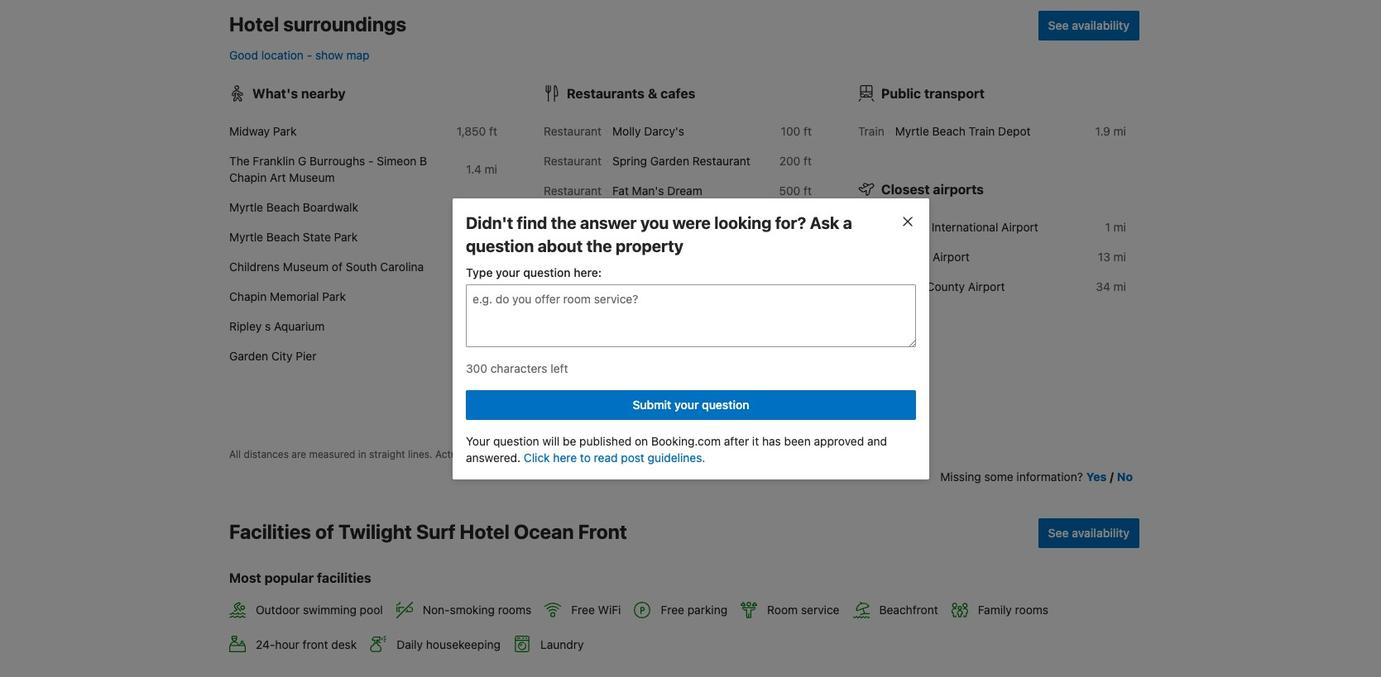 Task type: describe. For each thing, give the bounding box(es) containing it.
grand strand
[[610, 280, 682, 294]]

neighbourhood
[[664, 338, 762, 353]]

swimming
[[303, 604, 357, 618]]

beach up published
[[591, 406, 625, 420]]

question inside your question will be published on booking.com after it has been approved and answered.
[[493, 434, 539, 448]]

laundry
[[540, 638, 584, 652]]

click here to read post guidelines. button
[[523, 450, 705, 466]]

ft right 1,850 at the top left
[[489, 124, 497, 138]]

1 vertical spatial park
[[334, 230, 358, 244]]

mi for 1.7 mi
[[485, 200, 497, 214]]

your question will be published on booking.com after it has been approved and answered.
[[466, 434, 887, 465]]

1,850
[[457, 124, 486, 138]]

vary.
[[566, 449, 589, 461]]

availability for hotel surroundings
[[1072, 18, 1130, 32]]

front
[[303, 638, 328, 652]]

may
[[544, 449, 564, 461]]

fat man's dream
[[612, 184, 703, 198]]

myrtle for myrtle beach boardwalk
[[229, 200, 263, 214]]

strand for grand strand airport
[[894, 250, 930, 264]]

on
[[634, 434, 648, 448]]

1 horizontal spatial hotel
[[460, 521, 510, 544]]

1.4
[[466, 162, 482, 176]]

wifi
[[598, 604, 621, 618]]

beaches
[[567, 338, 622, 353]]

daily housekeeping
[[397, 638, 501, 652]]

see availability for facilities of twilight surf hotel ocean front
[[1048, 526, 1130, 541]]

mi for 1.4 mi
[[485, 162, 497, 176]]

depot
[[998, 124, 1031, 138]]

1 rooms from the left
[[498, 604, 532, 618]]

Type your question here: text field
[[466, 284, 916, 347]]

1 200 ft from the top
[[779, 154, 812, 168]]

beachfront
[[879, 604, 938, 618]]

question inside button
[[702, 398, 749, 412]]

beaches in the neighbourhood
[[567, 338, 762, 353]]

nearby
[[301, 86, 346, 101]]

most popular facilities
[[229, 571, 371, 586]]

public
[[881, 86, 921, 101]]

here:
[[573, 265, 601, 279]]

mi for 34 mi
[[1114, 280, 1126, 294]]

surfside beach
[[544, 406, 625, 420]]

1 vertical spatial in
[[358, 449, 366, 461]]

desk
[[331, 638, 357, 652]]

fat
[[612, 184, 629, 198]]

smoking
[[450, 604, 495, 618]]

cafes
[[661, 86, 696, 101]]

myrtle for myrtle beach
[[544, 376, 578, 390]]

300
[[466, 361, 487, 375]]

availability for facilities of twilight surf hotel ocean front
[[1072, 526, 1130, 541]]

travel
[[468, 449, 494, 461]]

lines.
[[408, 449, 433, 461]]

mi for 1.9 mi
[[1114, 124, 1126, 138]]

0
[[793, 280, 801, 294]]

pier
[[296, 349, 316, 363]]

g
[[298, 154, 307, 168]]

dream
[[667, 184, 703, 198]]

see availability for hotel surroundings
[[1048, 18, 1130, 32]]

1 200 from the top
[[779, 154, 801, 168]]

will
[[542, 434, 559, 448]]

all distances are measured in straight lines. actual travel distances may vary.
[[229, 449, 589, 461]]

24-
[[256, 638, 275, 652]]

restaurant for spring garden restaurant
[[544, 154, 602, 168]]

mi for 2.3 mi
[[485, 290, 497, 304]]

2 train from the left
[[969, 124, 995, 138]]

1.8
[[466, 230, 482, 244]]

outdoor swimming pool
[[256, 604, 383, 618]]

beach for train
[[932, 124, 966, 138]]

beach for international
[[895, 220, 929, 234]]

burroughs
[[310, 154, 365, 168]]

non-
[[423, 604, 450, 618]]

1 mi
[[1105, 220, 1126, 234]]

measured
[[309, 449, 355, 461]]

0 vertical spatial park
[[273, 124, 297, 138]]

ask
[[810, 213, 839, 232]]

darcy's
[[644, 124, 685, 138]]

daily
[[397, 638, 423, 652]]

information?
[[1017, 470, 1083, 484]]

ft for molly darcy's
[[804, 124, 812, 138]]

0 horizontal spatial garden
[[229, 349, 268, 363]]

and
[[867, 434, 887, 448]]

myrtle beach state park
[[229, 230, 358, 244]]

the for in
[[640, 338, 661, 353]]

see availability button for facilities of twilight surf hotel ocean front
[[1038, 519, 1140, 549]]

ripley
[[229, 320, 262, 334]]

13 mi
[[1098, 250, 1126, 264]]

free parking
[[661, 604, 728, 618]]

published
[[579, 434, 631, 448]]

mi for 1.8 mi
[[485, 230, 497, 244]]

housekeeping
[[426, 638, 501, 652]]

myrtle beach boardwalk
[[229, 200, 358, 214]]

all
[[229, 449, 241, 461]]

chapin memorial park
[[229, 290, 346, 304]]

surf
[[416, 521, 456, 544]]

spring
[[612, 154, 647, 168]]

popular
[[265, 571, 314, 586]]

spring garden restaurant
[[612, 154, 751, 168]]

be
[[562, 434, 576, 448]]

ft up 2.7 mi in the bottom of the page
[[804, 376, 812, 390]]

see availability button for hotel surroundings
[[1038, 11, 1140, 41]]

international
[[932, 220, 999, 234]]

front
[[578, 521, 627, 544]]

some
[[984, 470, 1014, 484]]

airport for georgetown county airport
[[968, 280, 1005, 294]]

1 vertical spatial of
[[315, 521, 334, 544]]

myrtle for myrtle beach state park
[[229, 230, 263, 244]]

airport for grand strand airport
[[933, 250, 970, 264]]

facilities
[[229, 521, 311, 544]]

1 horizontal spatial the
[[586, 236, 612, 255]]

free for free wifi
[[571, 604, 595, 618]]

mi for 13 mi
[[1114, 250, 1126, 264]]

characters
[[490, 361, 547, 375]]

0 horizontal spatial hotel
[[229, 12, 279, 36]]

facilities
[[317, 571, 371, 586]]

beach for state
[[266, 230, 300, 244]]

no
[[1117, 470, 1133, 484]]

missing some information? yes / no
[[941, 470, 1133, 484]]

twilight
[[338, 521, 412, 544]]

b
[[420, 154, 427, 168]]

2.7
[[780, 406, 796, 420]]

no button
[[1117, 469, 1133, 486]]

after
[[724, 434, 749, 448]]

didn't find the answer you were looking for? ask a question about the property dialog
[[432, 178, 949, 500]]

type your question here:
[[466, 265, 601, 279]]

1 horizontal spatial garden
[[650, 154, 689, 168]]

myrtle for myrtle beach train depot
[[895, 124, 929, 138]]



Task type: locate. For each thing, give the bounding box(es) containing it.
property
[[615, 236, 683, 255]]

myrtle up childrens
[[229, 230, 263, 244]]

34
[[1096, 280, 1111, 294]]

200 up 500
[[779, 154, 801, 168]]

surroundings
[[283, 12, 407, 36]]

1 vertical spatial grand
[[610, 280, 643, 294]]

museum down 'g' on the top
[[289, 171, 335, 185]]

2 see availability button from the top
[[1038, 519, 1140, 549]]

1 horizontal spatial distances
[[496, 449, 541, 461]]

0 vertical spatial museum
[[289, 171, 335, 185]]

0 vertical spatial your
[[495, 265, 520, 279]]

garden down darcy's
[[650, 154, 689, 168]]

left
[[550, 361, 568, 375]]

natural
[[567, 242, 614, 257]]

0 horizontal spatial in
[[358, 449, 366, 461]]

the down the answer
[[586, 236, 612, 255]]

1 horizontal spatial strand
[[894, 250, 930, 264]]

2 availability from the top
[[1072, 526, 1130, 541]]

georgetown county airport
[[858, 280, 1005, 294]]

mi right 1.7
[[485, 200, 497, 214]]

hotel up what's
[[229, 12, 279, 36]]

answer
[[580, 213, 636, 232]]

mi right 2.7
[[799, 406, 812, 420]]

grand for grand strand
[[610, 280, 643, 294]]

public transport
[[881, 86, 985, 101]]

2 vertical spatial the
[[640, 338, 661, 353]]

0 vertical spatial 200 ft
[[779, 154, 812, 168]]

0 horizontal spatial your
[[495, 265, 520, 279]]

mi for 2.2 mi
[[485, 260, 497, 274]]

park up franklin
[[273, 124, 297, 138]]

0 horizontal spatial the
[[551, 213, 576, 232]]

see for hotel surroundings
[[1048, 18, 1069, 32]]

find
[[517, 213, 547, 232]]

2.2 mi
[[465, 260, 497, 274]]

1 chapin from the top
[[229, 171, 267, 185]]

2 see availability from the top
[[1048, 526, 1130, 541]]

mi for 1 mi
[[1114, 220, 1126, 234]]

simeon
[[377, 154, 417, 168]]

&
[[648, 86, 658, 101]]

mi right 2.3 on the top
[[485, 290, 497, 304]]

2.7 mi
[[780, 406, 812, 420]]

0 vertical spatial see
[[1048, 18, 1069, 32]]

grand for grand strand airport
[[858, 250, 891, 264]]

mi right 1
[[1114, 220, 1126, 234]]

2 vertical spatial park
[[322, 290, 346, 304]]

mi right 1.4
[[485, 162, 497, 176]]

0 vertical spatial airport
[[1002, 220, 1039, 234]]

question up click
[[493, 434, 539, 448]]

question down didn't
[[466, 236, 534, 255]]

garden down ripley
[[229, 349, 268, 363]]

your for submit
[[674, 398, 699, 412]]

museum down state
[[283, 260, 329, 274]]

pool
[[360, 604, 383, 618]]

1 horizontal spatial rooms
[[1015, 604, 1049, 618]]

mi right '1.9'
[[1114, 124, 1126, 138]]

1 vertical spatial hotel
[[460, 521, 510, 544]]

ft down 100 ft
[[804, 154, 812, 168]]

train left depot
[[969, 124, 995, 138]]

2 see from the top
[[1048, 526, 1069, 541]]

beach
[[932, 124, 966, 138], [266, 200, 300, 214], [895, 220, 929, 234], [266, 230, 300, 244], [581, 376, 614, 390], [591, 406, 625, 420]]

restaurant down restaurants
[[544, 124, 602, 138]]

0 vertical spatial 200
[[779, 154, 801, 168]]

museum inside the franklin g burroughs - simeon b chapin art museum
[[289, 171, 335, 185]]

ocean
[[514, 521, 574, 544]]

0 vertical spatial garden
[[650, 154, 689, 168]]

1 horizontal spatial free
[[661, 604, 685, 618]]

1 vertical spatial your
[[674, 398, 699, 412]]

train down public
[[858, 124, 885, 138]]

park right state
[[334, 230, 358, 244]]

mi right 2.2
[[485, 260, 497, 274]]

strand down property
[[646, 280, 682, 294]]

0 vertical spatial chapin
[[229, 171, 267, 185]]

man's
[[632, 184, 664, 198]]

24-hour front desk
[[256, 638, 357, 652]]

rooms right smoking
[[498, 604, 532, 618]]

your right submit
[[674, 398, 699, 412]]

the for find
[[551, 213, 576, 232]]

free left wifi
[[571, 604, 595, 618]]

art
[[270, 171, 286, 185]]

0 vertical spatial availability
[[1072, 18, 1130, 32]]

0 horizontal spatial grand
[[610, 280, 643, 294]]

-
[[368, 154, 374, 168]]

200 ft up 2.7 mi in the bottom of the page
[[779, 376, 812, 390]]

restaurant up dream at the top of the page
[[693, 154, 751, 168]]

your
[[495, 265, 520, 279], [674, 398, 699, 412]]

1 vertical spatial garden
[[229, 349, 268, 363]]

0 horizontal spatial rooms
[[498, 604, 532, 618]]

myrtle for myrtle beach international airport
[[858, 220, 892, 234]]

question inside didn't find the answer you were looking for? ask a question about the property
[[466, 236, 534, 255]]

ft right 0
[[804, 280, 812, 294]]

are
[[292, 449, 306, 461]]

surfside
[[544, 406, 588, 420]]

submit
[[632, 398, 671, 412]]

0 vertical spatial the
[[551, 213, 576, 232]]

1.9
[[1096, 124, 1111, 138]]

0 vertical spatial in
[[625, 338, 636, 353]]

rooms right the family
[[1015, 604, 1049, 618]]

click here to read post guidelines.
[[523, 451, 705, 465]]

0 horizontal spatial train
[[858, 124, 885, 138]]

park
[[273, 124, 297, 138], [334, 230, 358, 244], [322, 290, 346, 304]]

it
[[752, 434, 759, 448]]

in left straight
[[358, 449, 366, 461]]

ft right 100
[[804, 124, 812, 138]]

1 vertical spatial see availability button
[[1038, 519, 1140, 549]]

myrtle beach train depot
[[895, 124, 1031, 138]]

restaurant up the answer
[[544, 184, 602, 198]]

1 vertical spatial airport
[[933, 250, 970, 264]]

in right the beaches
[[625, 338, 636, 353]]

1 vertical spatial availability
[[1072, 526, 1130, 541]]

2.3
[[465, 290, 482, 304]]

chapin inside the franklin g burroughs - simeon b chapin art museum
[[229, 171, 267, 185]]

1 horizontal spatial your
[[674, 398, 699, 412]]

childrens
[[229, 260, 280, 274]]

question up sea/ocean
[[523, 265, 570, 279]]

mi right "13"
[[1114, 250, 1126, 264]]

straight
[[369, 449, 405, 461]]

ft for fat man's dream
[[804, 184, 812, 198]]

500 ft
[[779, 184, 812, 198]]

submit your question
[[632, 398, 749, 412]]

aquarium
[[274, 320, 325, 334]]

1 vertical spatial 200
[[779, 376, 801, 390]]

0 horizontal spatial free
[[571, 604, 595, 618]]

the up about
[[551, 213, 576, 232]]

the right the beaches
[[640, 338, 661, 353]]

1 train from the left
[[858, 124, 885, 138]]

restaurant left spring
[[544, 154, 602, 168]]

question up after
[[702, 398, 749, 412]]

airport right international
[[1002, 220, 1039, 234]]

natural beauty
[[567, 242, 662, 257]]

ft for grand strand
[[804, 280, 812, 294]]

airports
[[933, 182, 984, 197]]

train
[[858, 124, 885, 138], [969, 124, 995, 138]]

transport
[[924, 86, 985, 101]]

state
[[303, 230, 331, 244]]

chapin up ripley
[[229, 290, 267, 304]]

distances right all
[[244, 449, 289, 461]]

free left parking at the bottom of the page
[[661, 604, 685, 618]]

hotel right surf
[[460, 521, 510, 544]]

1 vertical spatial see
[[1048, 526, 1069, 541]]

free for free parking
[[661, 604, 685, 618]]

city
[[271, 349, 293, 363]]

mi right the 3.3
[[485, 320, 497, 334]]

1 vertical spatial 200 ft
[[779, 376, 812, 390]]

1.7
[[467, 200, 482, 214]]

room service
[[767, 604, 840, 618]]

2 distances from the left
[[496, 449, 541, 461]]

your right the type
[[495, 265, 520, 279]]

1 see availability from the top
[[1048, 18, 1130, 32]]

1 vertical spatial strand
[[646, 280, 682, 294]]

1 vertical spatial see availability
[[1048, 526, 1130, 541]]

3.3
[[465, 320, 482, 334]]

2 200 from the top
[[779, 376, 801, 390]]

0 vertical spatial see availability button
[[1038, 11, 1140, 41]]

myrtle down left
[[544, 376, 578, 390]]

1 vertical spatial museum
[[283, 260, 329, 274]]

your for type
[[495, 265, 520, 279]]

2 200 ft from the top
[[779, 376, 812, 390]]

0 horizontal spatial strand
[[646, 280, 682, 294]]

molly darcy's
[[612, 124, 685, 138]]

booking.com
[[651, 434, 721, 448]]

grand down 'natural beauty'
[[610, 280, 643, 294]]

2 free from the left
[[661, 604, 685, 618]]

3.3 mi
[[465, 320, 497, 334]]

see for facilities of twilight surf hotel ocean front
[[1048, 526, 1069, 541]]

distances left may
[[496, 449, 541, 461]]

of left south
[[332, 260, 343, 274]]

didn't find the answer you were looking for? ask a question about the property
[[466, 213, 852, 255]]

type
[[466, 265, 492, 279]]

myrtle down public
[[895, 124, 929, 138]]

200 ft up 500 ft in the right of the page
[[779, 154, 812, 168]]

0 horizontal spatial distances
[[244, 449, 289, 461]]

facilities of twilight surf hotel ocean front
[[229, 521, 627, 544]]

hotel surroundings
[[229, 12, 407, 36]]

strand for grand strand
[[646, 280, 682, 294]]

mi for 3.3 mi
[[485, 320, 497, 334]]

1 distances from the left
[[244, 449, 289, 461]]

for?
[[775, 213, 806, 232]]

of
[[332, 260, 343, 274], [315, 521, 334, 544]]

myrtle right the a
[[858, 220, 892, 234]]

1 horizontal spatial in
[[625, 338, 636, 353]]

1 see from the top
[[1048, 18, 1069, 32]]

200 up 2.7
[[779, 376, 801, 390]]

2 chapin from the top
[[229, 290, 267, 304]]

1 free from the left
[[571, 604, 595, 618]]

myrtle down the
[[229, 200, 263, 214]]

2 rooms from the left
[[1015, 604, 1049, 618]]

beach up surfside beach
[[581, 376, 614, 390]]

airport down myrtle beach international airport
[[933, 250, 970, 264]]

most
[[229, 571, 261, 586]]

restaurant for fat man's dream
[[544, 184, 602, 198]]

2 vertical spatial airport
[[968, 280, 1005, 294]]

service
[[801, 604, 840, 618]]

1 vertical spatial chapin
[[229, 290, 267, 304]]

mi for 2.7 mi
[[799, 406, 812, 420]]

your
[[466, 434, 490, 448]]

grand up 'georgetown' at right
[[858, 250, 891, 264]]

1 horizontal spatial grand
[[858, 250, 891, 264]]

0 vertical spatial grand
[[858, 250, 891, 264]]

chapin down the
[[229, 171, 267, 185]]

beach up grand strand airport
[[895, 220, 929, 234]]

molly
[[612, 124, 641, 138]]

300 characters left
[[466, 361, 568, 375]]

0 vertical spatial strand
[[894, 250, 930, 264]]

of up facilities
[[315, 521, 334, 544]]

your inside button
[[674, 398, 699, 412]]

yes
[[1087, 470, 1107, 484]]

2 horizontal spatial the
[[640, 338, 661, 353]]

restaurant
[[544, 124, 602, 138], [544, 154, 602, 168], [693, 154, 751, 168], [544, 184, 602, 198]]

distances
[[244, 449, 289, 461], [496, 449, 541, 461]]

1 availability from the top
[[1072, 18, 1130, 32]]

family rooms
[[978, 604, 1049, 618]]

mi right 1.8
[[485, 230, 497, 244]]

the
[[229, 154, 250, 168]]

see availability
[[1048, 18, 1130, 32], [1048, 526, 1130, 541]]

strand up georgetown county airport
[[894, 250, 930, 264]]

1 horizontal spatial train
[[969, 124, 995, 138]]

park down childrens museum of south carolina
[[322, 290, 346, 304]]

0 vertical spatial hotel
[[229, 12, 279, 36]]

1,850 ft
[[457, 124, 497, 138]]

s
[[265, 320, 271, 334]]

free wifi
[[571, 604, 621, 618]]

ft right 500
[[804, 184, 812, 198]]

2.3 mi
[[465, 290, 497, 304]]

mi right 34
[[1114, 280, 1126, 294]]

ft for spring garden restaurant
[[804, 154, 812, 168]]

restaurant for molly darcy's
[[544, 124, 602, 138]]

0 vertical spatial of
[[332, 260, 343, 274]]

0 vertical spatial see availability
[[1048, 18, 1130, 32]]

1 see availability button from the top
[[1038, 11, 1140, 41]]

memorial
[[270, 290, 319, 304]]

beach down art
[[266, 200, 300, 214]]

ripley s aquarium
[[229, 320, 325, 334]]

to
[[580, 451, 590, 465]]

beach down transport
[[932, 124, 966, 138]]

south
[[346, 260, 377, 274]]

500
[[779, 184, 801, 198]]

airport right county
[[968, 280, 1005, 294]]

1 vertical spatial the
[[586, 236, 612, 255]]

what's
[[252, 86, 298, 101]]

1.7 mi
[[467, 200, 497, 214]]

beach for boardwalk
[[266, 200, 300, 214]]

beach down myrtle beach boardwalk
[[266, 230, 300, 244]]



Task type: vqa. For each thing, say whether or not it's contained in the screenshot.


